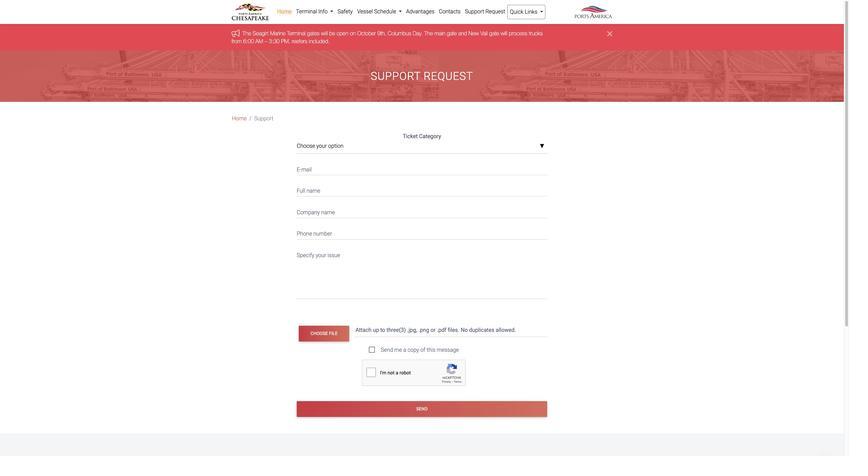 Task type: locate. For each thing, give the bounding box(es) containing it.
1 horizontal spatial home link
[[275, 5, 294, 19]]

terminal inside the seagirt marine terminal gates will be open on october 9th, columbus day. the main gate and new vail gate will process trucks from 6:00 am – 3:30 pm, reefers included.
[[287, 30, 306, 37]]

your left option
[[317, 143, 327, 149]]

1 vertical spatial request
[[424, 70, 473, 83]]

0 vertical spatial support
[[465, 8, 484, 15]]

Company name text field
[[297, 205, 547, 218]]

0 vertical spatial request
[[486, 8, 505, 15]]

home link
[[275, 5, 294, 19], [232, 115, 247, 123]]

terminal info link
[[294, 5, 336, 19]]

1 horizontal spatial gate
[[490, 30, 499, 37]]

request
[[486, 8, 505, 15], [424, 70, 473, 83]]

Full name text field
[[297, 184, 547, 197]]

reefers
[[292, 38, 307, 44]]

quick links link
[[508, 5, 546, 19]]

2 vertical spatial support
[[254, 115, 274, 122]]

message
[[437, 347, 459, 353]]

the right day.
[[425, 30, 433, 37]]

1 horizontal spatial the
[[425, 30, 433, 37]]

included.
[[309, 38, 330, 44]]

1 vertical spatial home
[[232, 115, 247, 122]]

your for specify
[[316, 252, 326, 259]]

home
[[277, 8, 292, 15], [232, 115, 247, 122]]

support request
[[465, 8, 505, 15], [371, 70, 473, 83]]

company name
[[297, 209, 335, 216]]

0 vertical spatial your
[[317, 143, 327, 149]]

0 horizontal spatial gate
[[447, 30, 457, 37]]

choose left file
[[311, 331, 328, 336]]

company
[[297, 209, 320, 216]]

full
[[297, 188, 305, 194]]

advantages
[[406, 8, 435, 15]]

1 horizontal spatial home
[[277, 8, 292, 15]]

your
[[317, 143, 327, 149], [316, 252, 326, 259]]

1 vertical spatial choose
[[311, 331, 328, 336]]

gate
[[447, 30, 457, 37], [490, 30, 499, 37]]

3:30
[[269, 38, 280, 44]]

0 vertical spatial name
[[307, 188, 320, 194]]

name right the full
[[307, 188, 320, 194]]

specify
[[297, 252, 314, 259]]

day.
[[413, 30, 423, 37]]

1 vertical spatial terminal
[[287, 30, 306, 37]]

choose your option
[[297, 143, 344, 149]]

choose up mail
[[297, 143, 315, 149]]

and
[[458, 30, 467, 37]]

the
[[243, 30, 251, 37], [425, 30, 433, 37]]

advantages link
[[404, 5, 437, 19]]

will
[[321, 30, 328, 37], [501, 30, 508, 37]]

number
[[314, 231, 332, 237]]

name
[[307, 188, 320, 194], [321, 209, 335, 216]]

choose for choose file
[[311, 331, 328, 336]]

terminal left info
[[296, 8, 317, 15]]

0 horizontal spatial the
[[243, 30, 251, 37]]

new
[[469, 30, 479, 37]]

e-
[[297, 166, 302, 173]]

name right "company"
[[321, 209, 335, 216]]

1 the from the left
[[243, 30, 251, 37]]

0 vertical spatial choose
[[297, 143, 315, 149]]

send button
[[297, 401, 547, 417]]

e-mail
[[297, 166, 312, 173]]

info
[[318, 8, 328, 15]]

terminal up reefers
[[287, 30, 306, 37]]

0 vertical spatial home link
[[275, 5, 294, 19]]

1 horizontal spatial name
[[321, 209, 335, 216]]

gate right vail
[[490, 30, 499, 37]]

choose
[[297, 143, 315, 149], [311, 331, 328, 336]]

ticket category
[[403, 133, 441, 140]]

am
[[256, 38, 263, 44]]

E-mail email field
[[297, 162, 547, 175]]

be
[[329, 30, 335, 37]]

1 horizontal spatial support
[[371, 70, 421, 83]]

1 vertical spatial your
[[316, 252, 326, 259]]

mail
[[302, 166, 312, 173]]

0 horizontal spatial will
[[321, 30, 328, 37]]

send
[[417, 407, 428, 412]]

0 horizontal spatial home link
[[232, 115, 247, 123]]

name for company name
[[321, 209, 335, 216]]

support
[[465, 8, 484, 15], [371, 70, 421, 83], [254, 115, 274, 122]]

1 vertical spatial name
[[321, 209, 335, 216]]

will left process
[[501, 30, 508, 37]]

from
[[232, 38, 242, 44]]

2 the from the left
[[425, 30, 433, 37]]

columbus
[[388, 30, 411, 37]]

gate left the and
[[447, 30, 457, 37]]

1 vertical spatial home link
[[232, 115, 247, 123]]

this
[[427, 347, 436, 353]]

trucks
[[529, 30, 543, 37]]

0 horizontal spatial name
[[307, 188, 320, 194]]

Attach up to three(3) .jpg, .png or .pdf files. No duplicates allowed. text field
[[355, 324, 549, 337]]

copy
[[408, 347, 419, 353]]

0 horizontal spatial support
[[254, 115, 274, 122]]

will left the be
[[321, 30, 328, 37]]

terminal
[[296, 8, 317, 15], [287, 30, 306, 37]]

category
[[419, 133, 441, 140]]

your left issue
[[316, 252, 326, 259]]

the up 6:00
[[243, 30, 251, 37]]

your for choose
[[317, 143, 327, 149]]

1 horizontal spatial will
[[501, 30, 508, 37]]

6:00
[[243, 38, 254, 44]]

send me a copy of this message
[[381, 347, 459, 353]]

0 horizontal spatial home
[[232, 115, 247, 122]]



Task type: describe. For each thing, give the bounding box(es) containing it.
safety
[[338, 8, 353, 15]]

support request link
[[463, 5, 508, 19]]

me
[[394, 347, 402, 353]]

send
[[381, 347, 393, 353]]

1 vertical spatial support
[[371, 70, 421, 83]]

phone number
[[297, 231, 332, 237]]

of
[[421, 347, 426, 353]]

specify your issue
[[297, 252, 340, 259]]

name for full name
[[307, 188, 320, 194]]

contacts
[[439, 8, 461, 15]]

choose file
[[311, 331, 338, 336]]

main
[[435, 30, 446, 37]]

a
[[403, 347, 406, 353]]

marine
[[270, 30, 286, 37]]

schedule
[[374, 8, 396, 15]]

seagirt
[[253, 30, 269, 37]]

on
[[350, 30, 356, 37]]

links
[[525, 9, 538, 15]]

0 vertical spatial support request
[[465, 8, 505, 15]]

9th,
[[378, 30, 386, 37]]

the seagirt marine terminal gates will be open on october 9th, columbus day. the main gate and new vail gate will process trucks from 6:00 am – 3:30 pm, reefers included. alert
[[0, 24, 844, 51]]

0 horizontal spatial request
[[424, 70, 473, 83]]

vessel schedule
[[357, 8, 398, 15]]

ticket
[[403, 133, 418, 140]]

option
[[328, 143, 344, 149]]

1 horizontal spatial request
[[486, 8, 505, 15]]

issue
[[328, 252, 340, 259]]

gates
[[307, 30, 320, 37]]

the seagirt marine terminal gates will be open on october 9th, columbus day. the main gate and new vail gate will process trucks from 6:00 am – 3:30 pm, reefers included. link
[[232, 30, 543, 44]]

▼
[[540, 144, 545, 149]]

quick links
[[510, 9, 539, 15]]

process
[[509, 30, 528, 37]]

2 will from the left
[[501, 30, 508, 37]]

open
[[337, 30, 349, 37]]

Specify your issue text field
[[297, 248, 547, 299]]

contacts link
[[437, 5, 463, 19]]

0 vertical spatial terminal
[[296, 8, 317, 15]]

quick
[[510, 9, 524, 15]]

1 will from the left
[[321, 30, 328, 37]]

–
[[265, 38, 267, 44]]

close image
[[607, 30, 613, 38]]

october
[[357, 30, 376, 37]]

the seagirt marine terminal gates will be open on october 9th, columbus day. the main gate and new vail gate will process trucks from 6:00 am – 3:30 pm, reefers included.
[[232, 30, 543, 44]]

2 gate from the left
[[490, 30, 499, 37]]

Phone number text field
[[297, 227, 547, 240]]

choose for choose your option
[[297, 143, 315, 149]]

safety link
[[336, 5, 355, 19]]

pm,
[[281, 38, 290, 44]]

phone
[[297, 231, 312, 237]]

vessel
[[357, 8, 373, 15]]

vail
[[481, 30, 488, 37]]

1 vertical spatial support request
[[371, 70, 473, 83]]

1 gate from the left
[[447, 30, 457, 37]]

terminal info
[[296, 8, 329, 15]]

file
[[329, 331, 338, 336]]

bullhorn image
[[232, 29, 243, 37]]

vessel schedule link
[[355, 5, 404, 19]]

full name
[[297, 188, 320, 194]]

0 vertical spatial home
[[277, 8, 292, 15]]

2 horizontal spatial support
[[465, 8, 484, 15]]



